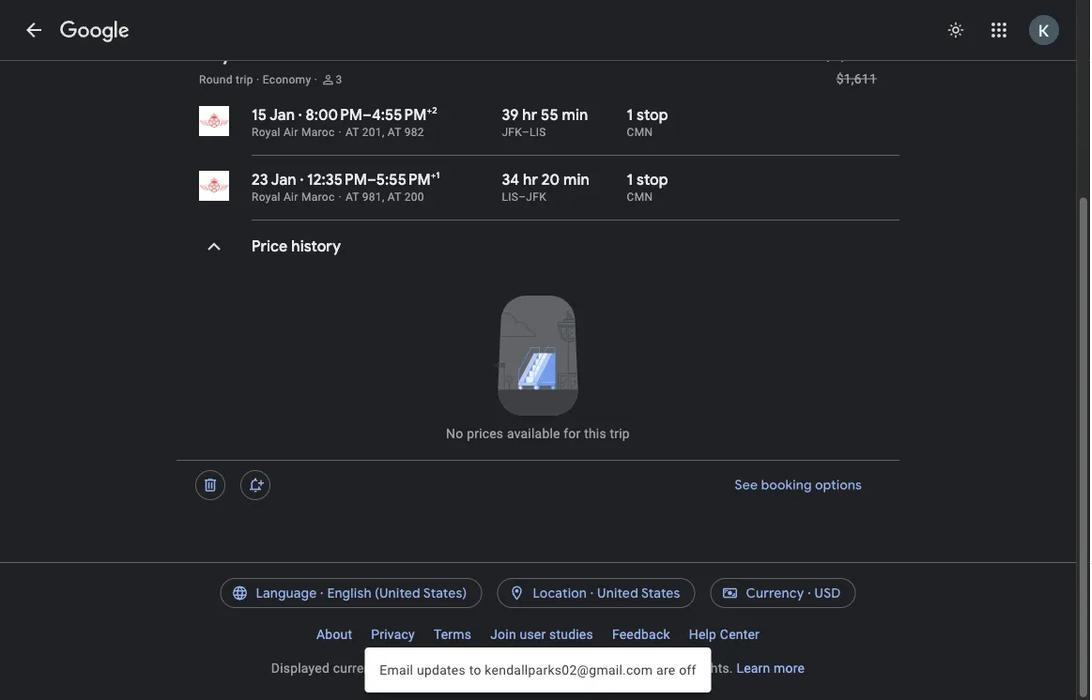 Task type: describe. For each thing, give the bounding box(es) containing it.
hr for 34
[[523, 170, 538, 190]]

help
[[689, 627, 717, 642]]

982
[[404, 126, 424, 139]]

1611 US dollars text field
[[836, 71, 877, 86]]

0 vertical spatial trip
[[236, 73, 253, 86]]

jfk inside 34 hr 20 min lis – jfk
[[526, 191, 546, 204]]

23 jan
[[252, 170, 296, 190]]

feedback link
[[603, 620, 680, 650]]

1 for 39 hr 55 min
[[627, 106, 633, 125]]

34
[[502, 170, 519, 190]]

join user studies
[[490, 627, 593, 642]]

2
[[432, 105, 437, 116]]

english
[[327, 585, 372, 602]]

learn more link
[[736, 661, 805, 676]]

8:00 pm – 4:55 pm + 2
[[306, 105, 437, 125]]

price
[[252, 237, 288, 256]]

1665 US dollars text field
[[823, 41, 877, 65]]

air for 23 jan
[[283, 191, 298, 204]]

for
[[564, 426, 581, 442]]

are
[[656, 662, 676, 678]]

0 vertical spatial maroc
[[279, 41, 335, 65]]

purchase
[[633, 661, 688, 676]]

min for 39 hr 55 min
[[562, 106, 588, 125]]

3 passengers text field
[[336, 72, 342, 87]]

royal air maroc for 15 jan
[[252, 126, 335, 139]]

jfk inside 39 hr 55 min jfk – lis
[[502, 126, 522, 139]]

3
[[336, 73, 342, 86]]

, for –
[[382, 191, 385, 204]]

history
[[291, 237, 341, 256]]

1 stop cmn for 39 hr 55 min
[[627, 106, 668, 139]]

user
[[520, 627, 546, 642]]

english (united states)
[[327, 585, 467, 602]]

used
[[584, 661, 614, 676]]

help center link
[[680, 620, 769, 650]]

airline logo image for 23
[[199, 171, 229, 201]]

help center
[[689, 627, 760, 642]]

states
[[641, 585, 680, 602]]

change appearance image
[[933, 8, 978, 53]]

4:55 pm
[[372, 106, 427, 125]]

39
[[502, 106, 519, 125]]

economy
[[263, 73, 311, 86]]

hr for 39
[[522, 106, 537, 125]]

learn
[[736, 661, 770, 676]]

maroc for 23 jan
[[301, 191, 335, 204]]

terms
[[434, 627, 472, 642]]

united states
[[597, 585, 680, 602]]

displayed
[[271, 661, 330, 676]]

1 vertical spatial trip
[[610, 426, 630, 442]]

– inside 34 hr 20 min lis – jfk
[[518, 191, 526, 204]]

see booking options
[[735, 477, 862, 494]]

at down 5:55 pm
[[388, 191, 401, 204]]

center
[[720, 627, 760, 642]]

201
[[362, 126, 382, 139]]

studies
[[549, 627, 593, 642]]

15 jan
[[252, 106, 295, 125]]

united
[[597, 585, 638, 602]]

at left '981'
[[345, 191, 359, 204]]

feedback
[[612, 627, 670, 642]]

1 for 34 hr 20 min
[[627, 170, 633, 190]]

jan for 15 jan
[[269, 106, 295, 125]]

displayed currencies may differ from the currencies used to purchase flights. learn more
[[271, 661, 805, 676]]

– inside 8:00 pm – 4:55 pm + 2
[[362, 106, 372, 125]]

12:35 pm
[[307, 170, 367, 190]]

differ
[[428, 661, 460, 676]]

981
[[362, 191, 382, 204]]

$1,611
[[836, 71, 877, 86]]

1 currencies from the left
[[333, 661, 396, 676]]

see
[[735, 477, 758, 494]]

available
[[507, 426, 560, 442]]

cmn for 39 hr 55 min
[[627, 126, 653, 139]]

options
[[815, 477, 862, 494]]

language
[[256, 585, 317, 602]]

price history
[[252, 237, 341, 256]]

+ for 4:55 pm
[[427, 105, 432, 116]]

0 vertical spatial royal
[[199, 41, 246, 65]]

royal for 15
[[252, 126, 280, 139]]

more
[[774, 661, 805, 676]]

privacy
[[371, 627, 415, 642]]

23
[[252, 170, 268, 190]]

states)
[[423, 585, 467, 602]]



Task type: locate. For each thing, give the bounding box(es) containing it.
0 horizontal spatial lis
[[502, 191, 518, 204]]

currencies
[[333, 661, 396, 676], [518, 661, 581, 676]]

join
[[490, 627, 516, 642]]

1 vertical spatial jfk
[[526, 191, 546, 204]]

hr right the 39
[[522, 106, 537, 125]]

1 right 5:55 pm
[[436, 169, 440, 181]]

, down 8:00 pm – 4:55 pm + 2
[[382, 126, 385, 139]]

cmn for 34 hr 20 min
[[627, 191, 653, 204]]

,
[[382, 126, 385, 139], [382, 191, 385, 204]]

12:35 pm – 5:55 pm + 1
[[307, 169, 440, 190]]

34 hr 20 min lis – jfk
[[502, 170, 590, 204]]

1 right the 55
[[627, 106, 633, 125]]

0 vertical spatial lis
[[529, 126, 546, 139]]

jan right 15
[[269, 106, 295, 125]]

5:55 pm
[[376, 170, 431, 190]]

airline logo image left 23
[[199, 171, 229, 201]]

air for 15 jan
[[283, 126, 298, 139]]

0 vertical spatial jfk
[[502, 126, 522, 139]]

updates
[[417, 662, 466, 678]]

airline logo image for 15
[[199, 106, 229, 136]]

– inside 12:35 pm – 5:55 pm + 1
[[367, 170, 376, 190]]

trip right round
[[236, 73, 253, 86]]

air down 23 jan
[[283, 191, 298, 204]]

0 vertical spatial jan
[[269, 106, 295, 125]]

– inside 39 hr 55 min jfk – lis
[[522, 126, 529, 139]]

+ inside 12:35 pm – 5:55 pm + 1
[[431, 169, 436, 181]]

airline logo image down round
[[199, 106, 229, 136]]

1 vertical spatial jan
[[271, 170, 296, 190]]

1 right 20
[[627, 170, 633, 190]]

booking
[[761, 477, 812, 494]]

royal air maroc down 23 jan
[[252, 191, 335, 204]]

39 hr 55 min jfk – lis
[[502, 106, 588, 139]]

may
[[399, 661, 425, 676]]

2 cmn from the top
[[627, 191, 653, 204]]

maroc down 8:00 pm
[[301, 126, 335, 139]]

royal down 15
[[252, 126, 280, 139]]

0 vertical spatial airline logo image
[[199, 106, 229, 136]]

jfk
[[502, 126, 522, 139], [526, 191, 546, 204]]

to right "used"
[[617, 661, 629, 676]]

maroc down 12:35 pm
[[301, 191, 335, 204]]

min inside 34 hr 20 min lis – jfk
[[563, 170, 590, 190]]

1 stop from the top
[[637, 106, 668, 125]]

jfk down 20
[[526, 191, 546, 204]]

+ for 5:55 pm
[[431, 169, 436, 181]]

0 vertical spatial min
[[562, 106, 588, 125]]

join user studies link
[[481, 620, 603, 650]]

1 vertical spatial min
[[563, 170, 590, 190]]

1 vertical spatial 1 stop cmn
[[627, 170, 668, 204]]

royal air maroc down 15 jan
[[252, 126, 335, 139]]

maroc
[[279, 41, 335, 65], [301, 126, 335, 139], [301, 191, 335, 204]]

royal air maroc up round trip economy
[[199, 41, 335, 65]]

1 vertical spatial +
[[431, 169, 436, 181]]

0 horizontal spatial to
[[469, 662, 481, 678]]

currency
[[746, 585, 804, 602]]

2 airline logo image from the top
[[199, 171, 229, 201]]

round
[[199, 73, 233, 86]]

2 , from the top
[[382, 191, 385, 204]]

0 vertical spatial ,
[[382, 126, 385, 139]]

enable email notifications for solution, round trip from new york to lisbon.mon, jan 15, 2024 – tue, jan 23, 2024 image
[[233, 463, 278, 508]]

maroc for 15 jan
[[301, 126, 335, 139]]

terms link
[[424, 620, 481, 650]]

remove saved flight, round trip from new york to lisbon.mon, jan 15, 2024 – tue, jan 23, 2024 image
[[188, 463, 233, 508]]

location
[[533, 585, 587, 602]]

1 vertical spatial airline logo image
[[199, 171, 229, 201]]

1 horizontal spatial to
[[617, 661, 629, 676]]

royal down 23
[[252, 191, 280, 204]]

1 horizontal spatial trip
[[610, 426, 630, 442]]

stop for 34 hr 20 min
[[637, 170, 668, 190]]

at down 4:55 pm
[[388, 126, 401, 139]]

0 horizontal spatial currencies
[[333, 661, 396, 676]]

1 horizontal spatial lis
[[529, 126, 546, 139]]

at 201 , at 982
[[345, 126, 424, 139]]

royal air maroc
[[199, 41, 335, 65], [252, 126, 335, 139], [252, 191, 335, 204]]

0 vertical spatial +
[[427, 105, 432, 116]]

kendallparks02@gmail.com
[[485, 662, 653, 678]]

hr
[[522, 106, 537, 125], [523, 170, 538, 190]]

$1,665
[[823, 41, 877, 65]]

lis down 34
[[502, 191, 518, 204]]

+
[[427, 105, 432, 116], [431, 169, 436, 181]]

privacy link
[[362, 620, 424, 650]]

lis inside 39 hr 55 min jfk – lis
[[529, 126, 546, 139]]

1 vertical spatial ,
[[382, 191, 385, 204]]

+ inside 8:00 pm – 4:55 pm + 2
[[427, 105, 432, 116]]

8:00 pm
[[306, 106, 362, 125]]

, for 4:55 pm
[[382, 126, 385, 139]]

royal air maroc for 23 jan
[[252, 191, 335, 204]]

1 cmn from the top
[[627, 126, 653, 139]]

55
[[541, 106, 558, 125]]

 image
[[300, 171, 303, 190]]

air
[[250, 41, 275, 65], [283, 126, 298, 139], [283, 191, 298, 204]]

email updates to kendallparks02@gmail.com are off
[[380, 662, 696, 678]]

royal
[[199, 41, 246, 65], [252, 126, 280, 139], [252, 191, 280, 204]]

1 horizontal spatial currencies
[[518, 661, 581, 676]]

jan right 23
[[271, 170, 296, 190]]

min right the 55
[[562, 106, 588, 125]]

2 stop from the top
[[637, 170, 668, 190]]

20
[[542, 170, 560, 190]]

to left the
[[469, 662, 481, 678]]

0 vertical spatial air
[[250, 41, 275, 65]]

min inside 39 hr 55 min jfk – lis
[[562, 106, 588, 125]]

hr right 34
[[523, 170, 538, 190]]

(united
[[375, 585, 420, 602]]

hr inside 39 hr 55 min jfk – lis
[[522, 106, 537, 125]]

jfk down the 39
[[502, 126, 522, 139]]

1 , from the top
[[382, 126, 385, 139]]

this
[[584, 426, 606, 442]]

trip
[[236, 73, 253, 86], [610, 426, 630, 442]]

hr inside 34 hr 20 min lis – jfk
[[523, 170, 538, 190]]

royal up round
[[199, 41, 246, 65]]

no prices available for this trip
[[446, 426, 630, 442]]

1 1 stop cmn from the top
[[627, 106, 668, 139]]

1 vertical spatial royal
[[252, 126, 280, 139]]

2 currencies from the left
[[518, 661, 581, 676]]

go back image
[[23, 19, 45, 41]]

stop for 39 hr 55 min
[[637, 106, 668, 125]]

about link
[[307, 620, 362, 650]]

–
[[362, 106, 372, 125], [522, 126, 529, 139], [367, 170, 376, 190], [518, 191, 526, 204]]

the
[[496, 661, 515, 676]]

1 vertical spatial cmn
[[627, 191, 653, 204]]

0 vertical spatial cmn
[[627, 126, 653, 139]]

15
[[252, 106, 267, 125]]

1 vertical spatial royal air maroc
[[252, 126, 335, 139]]

2 vertical spatial royal air maroc
[[252, 191, 335, 204]]

air up round trip economy
[[250, 41, 275, 65]]

1 vertical spatial hr
[[523, 170, 538, 190]]

at 981 , at 200
[[345, 191, 424, 204]]

min right 20
[[563, 170, 590, 190]]

0 vertical spatial hr
[[522, 106, 537, 125]]

usd
[[815, 585, 841, 602]]

2 vertical spatial maroc
[[301, 191, 335, 204]]

currencies down privacy link
[[333, 661, 396, 676]]

200
[[404, 191, 424, 204]]

1
[[627, 106, 633, 125], [436, 169, 440, 181], [627, 170, 633, 190]]

lis
[[529, 126, 546, 139], [502, 191, 518, 204]]

2 1 stop cmn from the top
[[627, 170, 668, 204]]

airline logo image
[[199, 106, 229, 136], [199, 171, 229, 201]]

prices
[[467, 426, 504, 442]]

, down 12:35 pm – 5:55 pm + 1 on the left top
[[382, 191, 385, 204]]

0 vertical spatial stop
[[637, 106, 668, 125]]

about
[[316, 627, 352, 642]]

min for 34 hr 20 min
[[563, 170, 590, 190]]

0 horizontal spatial trip
[[236, 73, 253, 86]]

1 vertical spatial air
[[283, 126, 298, 139]]

1 stop cmn
[[627, 106, 668, 139], [627, 170, 668, 204]]

1 vertical spatial lis
[[502, 191, 518, 204]]

1 inside 12:35 pm – 5:55 pm + 1
[[436, 169, 440, 181]]

air down 15 jan
[[283, 126, 298, 139]]

1 vertical spatial stop
[[637, 170, 668, 190]]

trip right this
[[610, 426, 630, 442]]

0 vertical spatial royal air maroc
[[199, 41, 335, 65]]

1 stop cmn for 34 hr 20 min
[[627, 170, 668, 204]]

lis down the 55
[[529, 126, 546, 139]]

currencies down join user studies link
[[518, 661, 581, 676]]

0 horizontal spatial jfk
[[502, 126, 522, 139]]

from
[[464, 661, 492, 676]]

no
[[446, 426, 463, 442]]

at
[[345, 126, 359, 139], [388, 126, 401, 139], [345, 191, 359, 204], [388, 191, 401, 204]]

royal for 23
[[252, 191, 280, 204]]

stop
[[637, 106, 668, 125], [637, 170, 668, 190]]

jan for 23 jan
[[271, 170, 296, 190]]

jan
[[269, 106, 295, 125], [271, 170, 296, 190]]

off
[[679, 662, 696, 678]]

cmn
[[627, 126, 653, 139], [627, 191, 653, 204]]

at left the 201
[[345, 126, 359, 139]]

flights.
[[691, 661, 733, 676]]

1 horizontal spatial jfk
[[526, 191, 546, 204]]

0 vertical spatial 1 stop cmn
[[627, 106, 668, 139]]

lis inside 34 hr 20 min lis – jfk
[[502, 191, 518, 204]]

maroc up economy
[[279, 41, 335, 65]]

round trip economy
[[199, 73, 311, 86]]

1 vertical spatial maroc
[[301, 126, 335, 139]]

1 airline logo image from the top
[[199, 106, 229, 136]]

email
[[380, 662, 413, 678]]

to
[[617, 661, 629, 676], [469, 662, 481, 678]]

2 vertical spatial royal
[[252, 191, 280, 204]]

min
[[562, 106, 588, 125], [563, 170, 590, 190]]

2 vertical spatial air
[[283, 191, 298, 204]]



Task type: vqa. For each thing, say whether or not it's contained in the screenshot.
Email
yes



